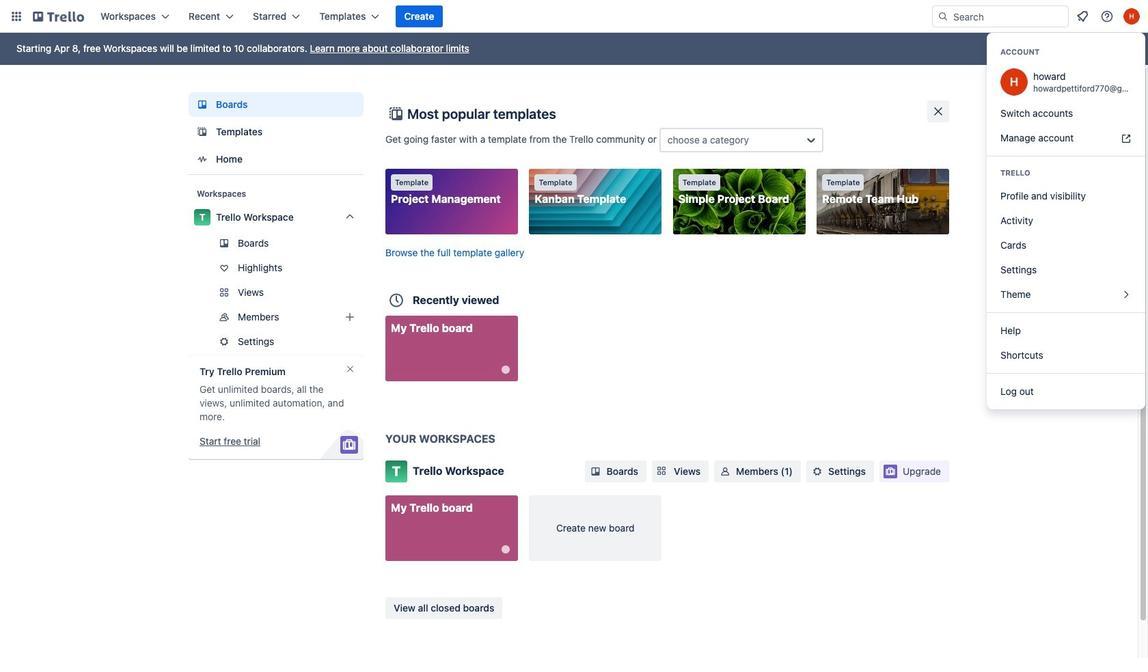 Task type: vqa. For each thing, say whether or not it's contained in the screenshot.
team
no



Task type: locate. For each thing, give the bounding box(es) containing it.
0 horizontal spatial sm image
[[589, 465, 603, 479]]

1 horizontal spatial sm image
[[719, 465, 732, 479]]

2 sm image from the left
[[719, 465, 732, 479]]

2 horizontal spatial sm image
[[811, 465, 825, 479]]

search image
[[938, 11, 949, 22]]

1 sm image from the left
[[589, 465, 603, 479]]

Search field
[[949, 7, 1069, 26]]

primary element
[[0, 0, 1149, 33]]

there is new activity on this board. image
[[502, 546, 510, 554]]

open information menu image
[[1101, 10, 1115, 23]]

sm image
[[589, 465, 603, 479], [719, 465, 732, 479], [811, 465, 825, 479]]

template board image
[[194, 124, 211, 140]]



Task type: describe. For each thing, give the bounding box(es) containing it.
there is new activity on this board. image
[[502, 365, 510, 374]]

3 sm image from the left
[[811, 465, 825, 479]]

howard (howard38800628) image
[[1124, 8, 1141, 25]]

add image
[[342, 309, 358, 325]]

howard (howard38800628) image
[[1001, 68, 1028, 96]]

0 notifications image
[[1075, 8, 1091, 25]]

home image
[[194, 151, 211, 168]]

board image
[[194, 96, 211, 113]]

back to home image
[[33, 5, 84, 27]]



